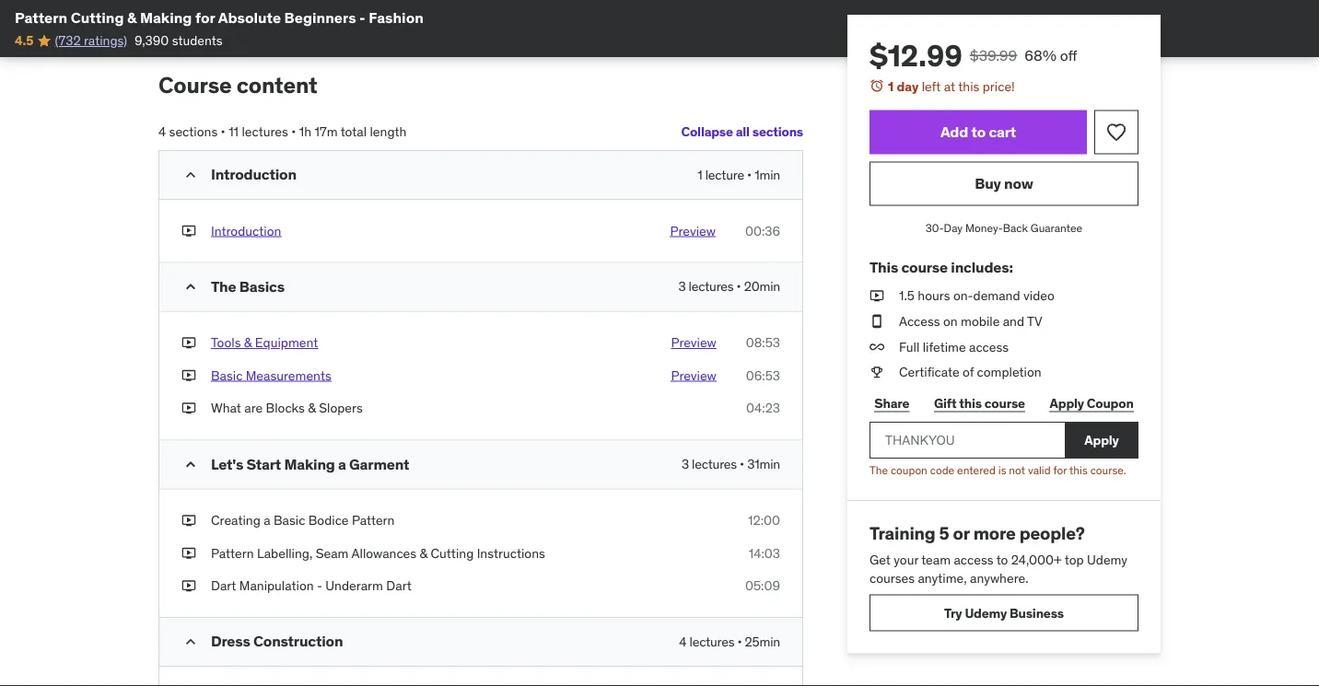Task type: locate. For each thing, give the bounding box(es) containing it.
1 vertical spatial pattern
[[352, 512, 395, 529]]

shift
[[300, 6, 325, 22]]

a left the garment
[[338, 454, 346, 473]]

20min
[[744, 278, 780, 295]]

lectures left 31min
[[692, 456, 737, 472]]

collapse all sections button
[[681, 113, 803, 150]]

4 for 4 sections • 11 lectures • 1h 17m total length
[[158, 123, 166, 140]]

1 horizontal spatial apply
[[1084, 432, 1119, 448]]

alarm image
[[870, 78, 884, 93]]

absolute
[[218, 8, 281, 27]]

what
[[211, 400, 241, 417]]

preview
[[670, 222, 716, 239], [671, 334, 716, 351], [671, 367, 716, 384]]

lifetime
[[923, 338, 966, 355]]

certificate
[[899, 364, 959, 380]]

1 horizontal spatial basic
[[274, 512, 305, 529]]

xsmall image up small icon
[[181, 222, 196, 240]]

2 dart from the left
[[386, 578, 411, 594]]

2 small image from the top
[[181, 455, 200, 474]]

basic
[[266, 6, 297, 22]]

completion
[[977, 364, 1041, 380]]

get
[[870, 552, 891, 568]]

3 lectures • 31min
[[682, 456, 780, 472]]

try udemy business
[[944, 605, 1064, 621]]

udemy
[[1087, 552, 1128, 568], [965, 605, 1007, 621]]

this left course.
[[1069, 463, 1088, 477]]

1 horizontal spatial -
[[359, 8, 365, 27]]

xsmall image for 1.5
[[870, 287, 884, 305]]

xsmall image
[[870, 287, 884, 305], [181, 334, 196, 352], [870, 338, 884, 356], [870, 363, 884, 381], [181, 544, 196, 562]]

lectures left 20min
[[689, 278, 734, 295]]

basic measurements
[[211, 367, 331, 384]]

and right the dress
[[363, 6, 385, 22]]

dress construction
[[211, 632, 343, 651]]

to
[[971, 123, 986, 141], [996, 552, 1008, 568]]

coupon
[[891, 463, 927, 477]]

3
[[678, 278, 686, 295], [682, 456, 689, 472]]

total
[[341, 123, 367, 140]]

a left basic
[[256, 6, 263, 22]]

3 left 20min
[[678, 278, 686, 295]]

0 vertical spatial 4
[[158, 123, 166, 140]]

this
[[958, 78, 979, 94], [959, 395, 982, 411], [1069, 463, 1088, 477]]

access down mobile
[[969, 338, 1009, 355]]

1 horizontal spatial 4
[[679, 633, 687, 650]]

small image left let's
[[181, 455, 200, 474]]

3 small image from the top
[[181, 633, 200, 651]]

udemy right try
[[965, 605, 1007, 621]]

tools & equipment button
[[211, 334, 318, 352]]

pattern up pattern labelling, seam allowances & cutting instructions
[[352, 512, 395, 529]]

beginners
[[284, 8, 356, 27]]

more
[[973, 522, 1016, 544]]

1 vertical spatial 4
[[679, 633, 687, 650]]

14:03
[[749, 545, 780, 561]]

making right start
[[284, 454, 335, 473]]

1 vertical spatial a
[[338, 454, 346, 473]]

0 vertical spatial apply
[[1050, 395, 1084, 411]]

team
[[921, 552, 951, 568]]

• for dress construction
[[737, 633, 742, 650]]

sections inside dropdown button
[[752, 123, 803, 140]]

creating
[[211, 512, 260, 529]]

course up hours
[[901, 257, 948, 276]]

making
[[211, 6, 253, 22], [140, 8, 192, 27], [284, 454, 335, 473]]

basic up what
[[211, 367, 243, 384]]

lectures left 25min at the right of the page
[[689, 633, 734, 650]]

udemy right top
[[1087, 552, 1128, 568]]

preview down "lecture"
[[670, 222, 716, 239]]

0 horizontal spatial basic
[[211, 367, 243, 384]]

0 vertical spatial 1
[[888, 78, 894, 94]]

for right valid
[[1053, 463, 1067, 477]]

off
[[1060, 46, 1077, 64]]

pattern up 4.5
[[15, 8, 67, 27]]

1 vertical spatial cutting
[[431, 545, 474, 561]]

access
[[899, 313, 940, 329]]

1 vertical spatial to
[[996, 552, 1008, 568]]

• left 1min
[[747, 166, 752, 183]]

cutting up (732 ratings)
[[71, 8, 124, 27]]

1 small image from the top
[[181, 166, 200, 184]]

1 left "lecture"
[[698, 166, 702, 183]]

2 horizontal spatial making
[[284, 454, 335, 473]]

business
[[1010, 605, 1064, 621]]

full lifetime access
[[899, 338, 1009, 355]]

0 vertical spatial to
[[971, 123, 986, 141]]

0 vertical spatial the
[[211, 277, 236, 296]]

small image
[[181, 166, 200, 184], [181, 455, 200, 474], [181, 633, 200, 651]]

- left fashion
[[359, 8, 365, 27]]

and left tv
[[1003, 313, 1024, 329]]

the
[[211, 277, 236, 296], [870, 463, 888, 477]]

for up the students
[[195, 8, 215, 27]]

3 for let's start making a garment
[[682, 456, 689, 472]]

0 horizontal spatial for
[[195, 8, 215, 27]]

basic
[[211, 367, 243, 384], [274, 512, 305, 529]]

• for introduction
[[747, 166, 752, 183]]

0 horizontal spatial 4
[[158, 123, 166, 140]]

access inside the training 5 or more people? get your team access to 24,000+ top udemy courses anytime, anywhere.
[[954, 552, 993, 568]]

1 vertical spatial apply
[[1084, 432, 1119, 448]]

1 vertical spatial preview
[[671, 334, 716, 351]]

ratings)
[[84, 32, 127, 49]]

1 horizontal spatial a
[[264, 512, 270, 529]]

apply left coupon
[[1050, 395, 1084, 411]]

preview for 08:53
[[671, 334, 716, 351]]

1 horizontal spatial for
[[1053, 463, 1067, 477]]

1 horizontal spatial sections
[[752, 123, 803, 140]]

& right tools
[[244, 334, 252, 351]]

0 horizontal spatial 1
[[698, 166, 702, 183]]

$12.99
[[870, 37, 962, 74]]

anywhere.
[[970, 570, 1028, 586]]

0 horizontal spatial apply
[[1050, 395, 1084, 411]]

sections right all
[[752, 123, 803, 140]]

making up the students
[[211, 6, 253, 22]]

1 vertical spatial the
[[870, 463, 888, 477]]

gift this course
[[934, 395, 1025, 411]]

to inside the training 5 or more people? get your team access to 24,000+ top udemy courses anytime, anywhere.
[[996, 552, 1008, 568]]

12:00
[[748, 512, 780, 529]]

1 horizontal spatial pattern
[[211, 545, 254, 561]]

• left 31min
[[740, 456, 744, 472]]

to left cart
[[971, 123, 986, 141]]

small image for introduction
[[181, 166, 200, 184]]

course content
[[158, 71, 317, 99]]

preview down 3 lectures • 20min
[[671, 334, 716, 351]]

preview for 06:53
[[671, 367, 716, 384]]

is
[[998, 463, 1006, 477]]

0 horizontal spatial cutting
[[71, 8, 124, 27]]

0 vertical spatial udemy
[[1087, 552, 1128, 568]]

the right small icon
[[211, 277, 236, 296]]

sections left "11"
[[169, 123, 218, 140]]

• left 25min at the right of the page
[[737, 633, 742, 650]]

now
[[1004, 174, 1033, 193]]

1 right alarm image
[[888, 78, 894, 94]]

to up anywhere.
[[996, 552, 1008, 568]]

0 vertical spatial this
[[958, 78, 979, 94]]

00:36
[[745, 222, 780, 239]]

content
[[236, 71, 317, 99]]

this right the gift
[[959, 395, 982, 411]]

apply for apply
[[1084, 432, 1119, 448]]

dart left manipulation
[[211, 578, 236, 594]]

9,390 students
[[135, 32, 223, 49]]

money-
[[965, 221, 1003, 235]]

1 vertical spatial basic
[[274, 512, 305, 529]]

full
[[899, 338, 920, 355]]

making up 9,390 students
[[140, 8, 192, 27]]

• left 20min
[[737, 278, 741, 295]]

tv
[[1027, 313, 1042, 329]]

apply
[[1050, 395, 1084, 411], [1084, 432, 1119, 448]]

0 vertical spatial a
[[256, 6, 263, 22]]

1 introduction from the top
[[211, 165, 296, 184]]

0 horizontal spatial -
[[317, 578, 322, 594]]

1 sections from the left
[[752, 123, 803, 140]]

4 down course
[[158, 123, 166, 140]]

dart down allowances
[[386, 578, 411, 594]]

2 horizontal spatial pattern
[[352, 512, 395, 529]]

& right allowances
[[420, 545, 428, 561]]

hours
[[918, 287, 950, 304]]

this right at
[[958, 78, 979, 94]]

0 vertical spatial preview
[[670, 222, 716, 239]]

1 vertical spatial 1
[[698, 166, 702, 183]]

1 vertical spatial 3
[[682, 456, 689, 472]]

all
[[736, 123, 750, 140]]

0 vertical spatial and
[[363, 6, 385, 22]]

dart
[[211, 578, 236, 594], [386, 578, 411, 594]]

introduction button
[[211, 222, 281, 240]]

1 horizontal spatial dart
[[386, 578, 411, 594]]

1 horizontal spatial course
[[985, 395, 1025, 411]]

30-
[[926, 221, 944, 235]]

0 vertical spatial basic
[[211, 367, 243, 384]]

creating a basic bodice pattern
[[211, 512, 395, 529]]

1 horizontal spatial the
[[870, 463, 888, 477]]

basic inside button
[[211, 367, 243, 384]]

2 vertical spatial preview
[[671, 367, 716, 384]]

xsmall image left creating
[[181, 512, 196, 530]]

xsmall image
[[181, 5, 196, 23], [181, 222, 196, 240], [870, 312, 884, 330], [181, 367, 196, 385], [181, 400, 196, 418], [181, 512, 196, 530], [181, 577, 196, 595]]

2 horizontal spatial a
[[338, 454, 346, 473]]

0 horizontal spatial udemy
[[965, 605, 1007, 621]]

introduction down "11"
[[211, 165, 296, 184]]

0 horizontal spatial dart
[[211, 578, 236, 594]]

basic up "labelling,"
[[274, 512, 305, 529]]

&
[[127, 8, 137, 27], [244, 334, 252, 351], [308, 400, 316, 417], [420, 545, 428, 561]]

1 vertical spatial for
[[1053, 463, 1067, 477]]

a
[[256, 6, 263, 22], [338, 454, 346, 473], [264, 512, 270, 529]]

what are blocks & slopers
[[211, 400, 363, 417]]

0 vertical spatial pattern
[[15, 8, 67, 27]]

3 left 31min
[[682, 456, 689, 472]]

course down completion
[[985, 395, 1025, 411]]

pattern down creating
[[211, 545, 254, 561]]

4 left 25min at the right of the page
[[679, 633, 687, 650]]

xsmall image left what
[[181, 400, 196, 418]]

1 horizontal spatial 1
[[888, 78, 894, 94]]

1 vertical spatial introduction
[[211, 222, 281, 239]]

try udemy business link
[[870, 595, 1138, 632]]

1 horizontal spatial udemy
[[1087, 552, 1128, 568]]

a right creating
[[264, 512, 270, 529]]

1min
[[755, 166, 780, 183]]

0 vertical spatial 3
[[678, 278, 686, 295]]

preview left 06:53
[[671, 367, 716, 384]]

small image left dress
[[181, 633, 200, 651]]

cutting
[[71, 8, 124, 27], [431, 545, 474, 561]]

add to wishlist image
[[1105, 121, 1127, 143]]

2 vertical spatial small image
[[181, 633, 200, 651]]

06:53
[[746, 367, 780, 384]]

gift this course link
[[929, 385, 1030, 422]]

1 vertical spatial and
[[1003, 313, 1024, 329]]

2 vertical spatial this
[[1069, 463, 1088, 477]]

0 horizontal spatial to
[[971, 123, 986, 141]]

1 horizontal spatial to
[[996, 552, 1008, 568]]

cutting left instructions
[[431, 545, 474, 561]]

0 horizontal spatial course
[[901, 257, 948, 276]]

1 vertical spatial access
[[954, 552, 993, 568]]

2 vertical spatial pattern
[[211, 545, 254, 561]]

to inside add to cart button
[[971, 123, 986, 141]]

2 vertical spatial a
[[264, 512, 270, 529]]

lectures
[[242, 123, 288, 140], [689, 278, 734, 295], [692, 456, 737, 472], [689, 633, 734, 650]]

lectures for dress construction
[[689, 633, 734, 650]]

basic measurements button
[[211, 367, 331, 385]]

0 vertical spatial small image
[[181, 166, 200, 184]]

coupon
[[1087, 395, 1134, 411]]

add
[[940, 123, 968, 141]]

preview for 00:36
[[670, 222, 716, 239]]

0 vertical spatial introduction
[[211, 165, 296, 184]]

• for the basics
[[737, 278, 741, 295]]

the left 'coupon' at bottom
[[870, 463, 888, 477]]

0 horizontal spatial the
[[211, 277, 236, 296]]

apply up course.
[[1084, 432, 1119, 448]]

lectures for let's start making a garment
[[692, 456, 737, 472]]

valid
[[1028, 463, 1051, 477]]

0 horizontal spatial sections
[[169, 123, 218, 140]]

introduction up the basics
[[211, 222, 281, 239]]

0 horizontal spatial a
[[256, 6, 263, 22]]

05:09
[[745, 578, 780, 594]]

back
[[1003, 221, 1028, 235]]

1 vertical spatial small image
[[181, 455, 200, 474]]

allowances
[[351, 545, 416, 561]]

access down or
[[954, 552, 993, 568]]

small image down course
[[181, 166, 200, 184]]

tools & equipment
[[211, 334, 318, 351]]

underarm
[[325, 578, 383, 594]]

- left the underarm
[[317, 578, 322, 594]]

0 horizontal spatial pattern
[[15, 8, 67, 27]]



Task type: describe. For each thing, give the bounding box(es) containing it.
the basics
[[211, 277, 284, 296]]

4 for 4 lectures • 25min
[[679, 633, 687, 650]]

dress
[[328, 6, 360, 22]]

try
[[944, 605, 962, 621]]

0 vertical spatial -
[[359, 8, 365, 27]]

buy
[[975, 174, 1001, 193]]

• left 1h 17m
[[291, 123, 296, 140]]

• for let's start making a garment
[[740, 456, 744, 472]]

1.5 hours on-demand video
[[899, 287, 1054, 304]]

garment
[[349, 454, 409, 473]]

30-day money-back guarantee
[[926, 221, 1082, 235]]

xsmall image up the students
[[181, 5, 196, 23]]

mobile
[[961, 313, 1000, 329]]

bodice
[[308, 512, 349, 529]]

day
[[897, 78, 919, 94]]

1 horizontal spatial making
[[211, 6, 253, 22]]

lectures for the basics
[[689, 278, 734, 295]]

68%
[[1025, 46, 1056, 64]]

& up 9,390
[[127, 8, 137, 27]]

1 vertical spatial -
[[317, 578, 322, 594]]

buy now button
[[870, 162, 1138, 206]]

(732 ratings)
[[55, 32, 127, 49]]

this course includes:
[[870, 257, 1013, 276]]

apply for apply coupon
[[1050, 395, 1084, 411]]

are
[[244, 400, 263, 417]]

3 for the basics
[[678, 278, 686, 295]]

1 horizontal spatial and
[[1003, 313, 1024, 329]]

1 for 1 lecture • 1min
[[698, 166, 702, 183]]

a for basic
[[256, 6, 263, 22]]

& inside button
[[244, 334, 252, 351]]

share
[[874, 395, 909, 411]]

pattern labelling, seam allowances & cutting instructions
[[211, 545, 545, 561]]

THANKYOU text field
[[870, 422, 1065, 459]]

1 vertical spatial this
[[959, 395, 982, 411]]

manipulation
[[239, 578, 314, 594]]

xsmall image for full
[[870, 338, 884, 356]]

apply button
[[1065, 422, 1138, 459]]

0 horizontal spatial and
[[363, 6, 385, 22]]

the for the coupon code entered is not valid for this course.
[[870, 463, 888, 477]]

lecture
[[705, 166, 744, 183]]

lectures right "11"
[[242, 123, 288, 140]]

code
[[930, 463, 954, 477]]

apply coupon button
[[1045, 385, 1139, 422]]

2 introduction from the top
[[211, 222, 281, 239]]

1 dart from the left
[[211, 578, 236, 594]]

on-
[[953, 287, 973, 304]]

1 vertical spatial udemy
[[965, 605, 1007, 621]]

$12.99 $39.99 68% off
[[870, 37, 1077, 74]]

a for basic
[[264, 512, 270, 529]]

blocks
[[266, 400, 305, 417]]

pattern for labelling,
[[211, 545, 254, 561]]

1 vertical spatial course
[[985, 395, 1025, 411]]

0 vertical spatial access
[[969, 338, 1009, 355]]

buy now
[[975, 174, 1033, 193]]

instructions
[[477, 545, 545, 561]]

0 vertical spatial course
[[901, 257, 948, 276]]

4.5
[[15, 32, 33, 49]]

course.
[[1090, 463, 1126, 477]]

1 horizontal spatial cutting
[[431, 545, 474, 561]]

making a basic shift dress and pencil skirt
[[211, 6, 451, 22]]

labelling,
[[257, 545, 313, 561]]

left
[[922, 78, 941, 94]]

04:23
[[746, 400, 780, 417]]

course
[[158, 71, 232, 99]]

pattern for cutting
[[15, 8, 67, 27]]

08:53
[[746, 334, 780, 351]]

guarantee
[[1031, 221, 1082, 235]]

2 sections from the left
[[169, 123, 218, 140]]

on
[[943, 313, 958, 329]]

add to cart
[[940, 123, 1016, 141]]

xsmall image for certificate
[[870, 363, 884, 381]]

this
[[870, 257, 898, 276]]

gift
[[934, 395, 956, 411]]

4 sections • 11 lectures • 1h 17m total length
[[158, 123, 407, 140]]

(732
[[55, 32, 81, 49]]

training
[[870, 522, 935, 544]]

1h 17m
[[299, 123, 338, 140]]

1 for 1 day left at this price!
[[888, 78, 894, 94]]

0 horizontal spatial making
[[140, 8, 192, 27]]

11
[[229, 123, 239, 140]]

0 vertical spatial cutting
[[71, 8, 124, 27]]

the coupon code entered is not valid for this course.
[[870, 463, 1126, 477]]

share button
[[870, 385, 914, 422]]

training 5 or more people? get your team access to 24,000+ top udemy courses anytime, anywhere.
[[870, 522, 1128, 586]]

let's
[[211, 454, 243, 473]]

3 lectures • 20min
[[678, 278, 780, 295]]

fashion
[[369, 8, 424, 27]]

basics
[[239, 277, 284, 296]]

25min
[[745, 633, 780, 650]]

1 day left at this price!
[[888, 78, 1015, 94]]

xsmall image left manipulation
[[181, 577, 196, 595]]

cart
[[989, 123, 1016, 141]]

not
[[1009, 463, 1025, 477]]

small image
[[181, 278, 200, 296]]

pencil
[[388, 6, 422, 22]]

includes:
[[951, 257, 1013, 276]]

students
[[172, 32, 223, 49]]

people?
[[1019, 522, 1085, 544]]

start
[[246, 454, 281, 473]]

equipment
[[255, 334, 318, 351]]

9,390
[[135, 32, 169, 49]]

seam
[[316, 545, 349, 561]]

1.5
[[899, 287, 915, 304]]

0 vertical spatial for
[[195, 8, 215, 27]]

small image for dress construction
[[181, 633, 200, 651]]

• left "11"
[[221, 123, 225, 140]]

of
[[963, 364, 974, 380]]

price!
[[983, 78, 1015, 94]]

xsmall image left basic measurements button
[[181, 367, 196, 385]]

at
[[944, 78, 955, 94]]

construction
[[253, 632, 343, 651]]

small image for let's start making a garment
[[181, 455, 200, 474]]

the for the basics
[[211, 277, 236, 296]]

udemy inside the training 5 or more people? get your team access to 24,000+ top udemy courses anytime, anywhere.
[[1087, 552, 1128, 568]]

access on mobile and tv
[[899, 313, 1042, 329]]

day
[[944, 221, 963, 235]]

xsmall image left access
[[870, 312, 884, 330]]

& right blocks on the left of page
[[308, 400, 316, 417]]

dart manipulation - underarm dart
[[211, 578, 411, 594]]

or
[[953, 522, 970, 544]]

demand
[[973, 287, 1020, 304]]



Task type: vqa. For each thing, say whether or not it's contained in the screenshot.
Collapse
yes



